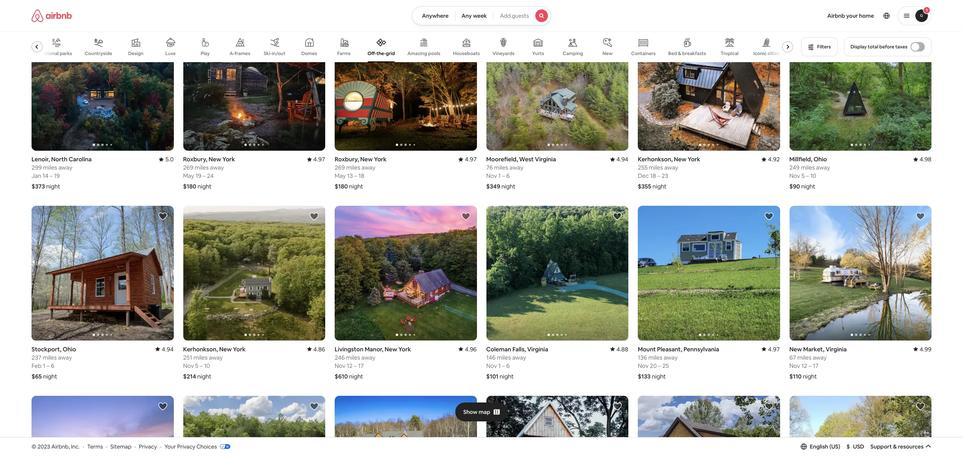 Task type: vqa. For each thing, say whether or not it's contained in the screenshot.
Moorefield, West Virginia 76 miles away Nov 1 – 6 $349 night's Virginia
yes



Task type: describe. For each thing, give the bounding box(es) containing it.
privacy inside your privacy choices "link"
[[177, 444, 195, 451]]

york for roxbury, new york 269 miles away may 19 – 24 $180 night
[[222, 156, 235, 163]]

12 inside livingston manor, new york 246 miles away nov 12 – 17 $610 night
[[347, 363, 353, 370]]

add to wishlist: kerhonkson, new york image for 4.86
[[310, 212, 319, 222]]

4.97 out of 5 average rating image for roxbury, new york 269 miles away may 19 – 24 $180 night
[[307, 156, 325, 163]]

terms link
[[87, 444, 103, 451]]

coleman
[[486, 346, 511, 354]]

play
[[201, 50, 210, 57]]

24
[[207, 172, 214, 180]]

kerhonkson, for 255
[[638, 156, 673, 163]]

amazing
[[407, 50, 427, 57]]

domes
[[301, 50, 317, 57]]

251
[[183, 354, 192, 362]]

& for bed
[[678, 50, 681, 57]]

english (us)
[[810, 444, 840, 451]]

frames
[[235, 50, 250, 57]]

taxes
[[895, 44, 908, 50]]

– for kerhonkson, new york 251 miles away nov 5 – 10 $214 night
[[200, 363, 203, 370]]

display
[[851, 44, 867, 50]]

add
[[500, 12, 511, 19]]

york for kerhonkson, new york 251 miles away nov 5 – 10 $214 night
[[233, 346, 246, 354]]

23
[[662, 172, 668, 180]]

4.98
[[920, 156, 932, 163]]

246
[[335, 354, 345, 362]]

ski-
[[264, 50, 272, 57]]

profile element
[[561, 0, 932, 32]]

5.0 out of 5 average rating image
[[159, 156, 174, 163]]

north
[[51, 156, 67, 163]]

show map
[[463, 409, 490, 416]]

week
[[473, 12, 487, 19]]

total
[[868, 44, 879, 50]]

filters button
[[801, 37, 838, 56]]

virginia for new market, virginia 67 miles away nov 12 – 17 $110 night
[[826, 346, 847, 354]]

away for moorefield, west virginia 76 miles away nov 1 – 6 $349 night
[[510, 164, 524, 172]]

york inside livingston manor, new york 246 miles away nov 12 – 17 $610 night
[[399, 346, 411, 354]]

4.97 for roxbury, new york 269 miles away may 19 – 24 $180 night
[[313, 156, 325, 163]]

camping
[[563, 50, 583, 57]]

display total before taxes
[[851, 44, 908, 50]]

$90
[[790, 183, 800, 191]]

kerhonkson, new york 255 miles away dec 18 – 23 $355 night
[[638, 156, 700, 191]]

night for lenoir, north carolina 299 miles away jan 14 – 19 $373 night
[[46, 183, 60, 191]]

miles for roxbury, new york 269 miles away may 13 – 18 $180 night
[[346, 164, 360, 172]]

miles for roxbury, new york 269 miles away may 19 – 24 $180 night
[[195, 164, 209, 172]]

night for coleman falls, virginia 146 miles away nov 1 – 6 $101 night
[[500, 373, 514, 381]]

market,
[[803, 346, 825, 354]]

support
[[871, 444, 892, 451]]

kerhonkson, for 251
[[183, 346, 218, 354]]

english (us) button
[[801, 444, 840, 451]]

– inside livingston manor, new york 246 miles away nov 12 – 17 $610 night
[[354, 363, 357, 370]]

anywhere button
[[412, 6, 455, 25]]

14
[[43, 172, 48, 180]]

away for kerhonkson, new york 251 miles away nov 5 – 10 $214 night
[[209, 354, 223, 362]]

stockport, ohio 237 miles away feb 1 – 6 $65 night
[[32, 346, 76, 381]]

airbnb your home link
[[823, 7, 879, 24]]

miles for moorefield, west virginia 76 miles away nov 1 – 6 $349 night
[[494, 164, 508, 172]]

237
[[32, 354, 41, 362]]

4.88 out of 5 average rating image
[[610, 346, 629, 354]]

add guests button
[[493, 6, 551, 25]]

away inside millfield, ohio 249 miles away nov 5 – 10 $90 night
[[816, 164, 830, 172]]

millfield,
[[790, 156, 813, 163]]

manor,
[[365, 346, 383, 354]]

your privacy choices
[[165, 444, 217, 451]]

4.88
[[617, 346, 629, 354]]

17 inside livingston manor, new york 246 miles away nov 12 – 17 $610 night
[[358, 363, 364, 370]]

moorefield,
[[486, 156, 518, 163]]

add to wishlist: kerhonkson, new york image for 4.92
[[764, 22, 774, 32]]

containers
[[631, 50, 656, 57]]

coleman falls, virginia 146 miles away nov 1 – 6 $101 night
[[486, 346, 548, 381]]

your
[[165, 444, 176, 451]]

resources
[[898, 444, 924, 451]]

ski-in/out
[[264, 50, 285, 57]]

yurts
[[532, 50, 544, 57]]

away for coleman falls, virginia 146 miles away nov 1 – 6 $101 night
[[512, 354, 526, 362]]

4.94 for stockport, ohio 237 miles away feb 1 – 6 $65 night
[[162, 346, 174, 354]]

grid
[[386, 50, 395, 57]]

jan
[[32, 172, 41, 180]]

4.97 out of 5 average rating image for mount pleasant, pennsylvania 136 miles away nov 20 – 25 $133 night
[[762, 346, 780, 354]]

away for kerhonkson, new york 255 miles away dec 18 – 23 $355 night
[[664, 164, 678, 172]]

$180 for roxbury, new york 269 miles away may 13 – 18 $180 night
[[335, 183, 348, 191]]

sitemap
[[110, 444, 131, 451]]

miles for mount pleasant, pennsylvania 136 miles away nov 20 – 25 $133 night
[[648, 354, 663, 362]]

night for kerhonkson, new york 255 miles away dec 18 – 23 $355 night
[[653, 183, 667, 191]]

– for roxbury, new york 269 miles away may 19 – 24 $180 night
[[203, 172, 206, 180]]

nov for mount pleasant, pennsylvania
[[638, 363, 649, 370]]

1 inside dropdown button
[[926, 7, 928, 13]]

$ usd
[[847, 444, 864, 451]]

airbnb,
[[51, 444, 70, 451]]

$65
[[32, 373, 42, 381]]

– for kerhonkson, new york 255 miles away dec 18 – 23 $355 night
[[657, 172, 660, 180]]

add to wishlist: creola, ohio image
[[158, 403, 167, 412]]

houseboats
[[453, 50, 480, 57]]

miles inside livingston manor, new york 246 miles away nov 12 – 17 $610 night
[[346, 354, 360, 362]]

lenoir, north carolina 299 miles away jan 14 – 19 $373 night
[[32, 156, 92, 191]]

the-
[[377, 50, 386, 57]]

display total before taxes button
[[844, 37, 932, 56]]

miles inside millfield, ohio 249 miles away nov 5 – 10 $90 night
[[801, 164, 815, 172]]

support & resources
[[871, 444, 924, 451]]

airbnb
[[827, 12, 845, 19]]

4.86
[[313, 346, 325, 354]]

show
[[463, 409, 478, 416]]

miles for kerhonkson, new york 255 miles away dec 18 – 23 $355 night
[[649, 164, 663, 172]]

away for new market, virginia 67 miles away nov 12 – 17 $110 night
[[813, 354, 827, 362]]

$355
[[638, 183, 651, 191]]

night for kerhonkson, new york 251 miles away nov 5 – 10 $214 night
[[197, 373, 211, 381]]

4.92
[[768, 156, 780, 163]]

filters
[[817, 44, 831, 50]]

67
[[790, 354, 796, 362]]

miles for lenoir, north carolina 299 miles away jan 14 – 19 $373 night
[[43, 164, 57, 172]]

miles inside the stockport, ohio 237 miles away feb 1 – 6 $65 night
[[43, 354, 57, 362]]

dec
[[638, 172, 649, 180]]

1 privacy from the left
[[139, 444, 157, 451]]

york for kerhonkson, new york 255 miles away dec 18 – 23 $355 night
[[688, 156, 700, 163]]

add to wishlist: roxbury, new york image
[[310, 22, 319, 32]]

roxbury, for roxbury, new york 269 miles away may 19 – 24 $180 night
[[183, 156, 207, 163]]

a-
[[230, 50, 235, 57]]

– for lenoir, north carolina 299 miles away jan 14 – 19 $373 night
[[50, 172, 53, 180]]

terms
[[87, 444, 103, 451]]

iconic cities
[[754, 50, 780, 57]]

virginia for moorefield, west virginia 76 miles away nov 1 – 6 $349 night
[[535, 156, 556, 163]]

4.92 out of 5 average rating image
[[762, 156, 780, 163]]

5.0
[[165, 156, 174, 163]]

4.86 out of 5 average rating image
[[307, 346, 325, 354]]

$373
[[32, 183, 45, 191]]

– for roxbury, new york 269 miles away may 13 – 18 $180 night
[[354, 172, 357, 180]]

6 for $349
[[506, 172, 510, 180]]

roxbury, for roxbury, new york 269 miles away may 13 – 18 $180 night
[[335, 156, 359, 163]]

feb
[[32, 363, 42, 370]]

4.97 for mount pleasant, pennsylvania 136 miles away nov 20 – 25 $133 night
[[768, 346, 780, 354]]

new inside new market, virginia 67 miles away nov 12 – 17 $110 night
[[790, 346, 802, 354]]

pleasant,
[[657, 346, 682, 354]]

anywhere
[[422, 12, 449, 19]]

136
[[638, 354, 647, 362]]

4.97 out of 5 average rating image for roxbury, new york 269 miles away may 13 – 18 $180 night
[[459, 156, 477, 163]]

vineyards
[[493, 50, 515, 57]]

bed & breakfasts
[[668, 50, 706, 57]]

off-
[[368, 50, 377, 57]]

night for roxbury, new york 269 miles away may 19 – 24 $180 night
[[198, 183, 212, 191]]

none search field containing anywhere
[[412, 6, 551, 25]]

4.96 out of 5 average rating image
[[459, 346, 477, 354]]

show map button
[[455, 403, 508, 422]]

– for coleman falls, virginia 146 miles away nov 1 – 6 $101 night
[[502, 363, 505, 370]]

$610
[[335, 373, 348, 381]]

© 2023 airbnb, inc. ·
[[32, 444, 84, 451]]



Task type: locate. For each thing, give the bounding box(es) containing it.
sitemap link
[[110, 444, 131, 451]]

any
[[462, 12, 472, 19]]

national parks
[[40, 50, 72, 57]]

miles up "23"
[[649, 164, 663, 172]]

national
[[40, 50, 59, 57]]

lenoir,
[[32, 156, 50, 163]]

(us)
[[830, 444, 840, 451]]

livingston manor, new york 246 miles away nov 12 – 17 $610 night
[[335, 346, 411, 381]]

night inside mount pleasant, pennsylvania 136 miles away nov 20 – 25 $133 night
[[652, 373, 666, 381]]

ohio for millfield, ohio
[[814, 156, 827, 163]]

night right $65
[[43, 373, 57, 381]]

1 roxbury, from the left
[[183, 156, 207, 163]]

19 left 24
[[196, 172, 201, 180]]

1 may from the left
[[183, 172, 194, 180]]

ohio
[[814, 156, 827, 163], [63, 346, 76, 354]]

map
[[479, 409, 490, 416]]

night down 20
[[652, 373, 666, 381]]

york inside kerhonkson, new york 251 miles away nov 5 – 10 $214 night
[[233, 346, 246, 354]]

0 horizontal spatial 269
[[183, 164, 193, 172]]

6 down coleman
[[506, 363, 510, 370]]

4.94 out of 5 average rating image for moorefield, west virginia 76 miles away nov 1 – 6 $349 night
[[610, 156, 629, 163]]

1 12 from the left
[[347, 363, 353, 370]]

miles right 251
[[193, 354, 208, 362]]

6 inside "moorefield, west virginia 76 miles away nov 1 – 6 $349 night"
[[506, 172, 510, 180]]

$180 inside roxbury, new york 269 miles away may 13 – 18 $180 night
[[335, 183, 348, 191]]

livingston
[[335, 346, 364, 354]]

night right $110
[[803, 373, 817, 381]]

terms · sitemap · privacy
[[87, 444, 157, 451]]

$180 for roxbury, new york 269 miles away may 19 – 24 $180 night
[[183, 183, 196, 191]]

269
[[183, 164, 193, 172], [335, 164, 345, 172]]

miles inside new market, virginia 67 miles away nov 12 – 17 $110 night
[[798, 354, 812, 362]]

0 horizontal spatial 4.94 out of 5 average rating image
[[155, 346, 174, 354]]

None search field
[[412, 6, 551, 25]]

0 vertical spatial ohio
[[814, 156, 827, 163]]

york inside roxbury, new york 269 miles away may 13 – 18 $180 night
[[374, 156, 387, 163]]

away inside livingston manor, new york 246 miles away nov 12 – 17 $610 night
[[362, 354, 375, 362]]

2 may from the left
[[335, 172, 346, 180]]

miles inside coleman falls, virginia 146 miles away nov 1 – 6 $101 night
[[497, 354, 511, 362]]

ohio inside the stockport, ohio 237 miles away feb 1 – 6 $65 night
[[63, 346, 76, 354]]

6 for $101
[[506, 363, 510, 370]]

miles inside lenoir, north carolina 299 miles away jan 14 – 19 $373 night
[[43, 164, 57, 172]]

& right bed
[[678, 50, 681, 57]]

146
[[486, 354, 496, 362]]

1 horizontal spatial 269
[[335, 164, 345, 172]]

17 down market,
[[813, 363, 819, 370]]

nov inside livingston manor, new york 246 miles away nov 12 – 17 $610 night
[[335, 363, 346, 370]]

kerhonkson, up 251
[[183, 346, 218, 354]]

6 inside the stockport, ohio 237 miles away feb 1 – 6 $65 night
[[51, 363, 54, 370]]

new inside kerhonkson, new york 255 miles away dec 18 – 23 $355 night
[[674, 156, 687, 163]]

night inside roxbury, new york 269 miles away may 13 – 18 $180 night
[[349, 183, 363, 191]]

1 · from the left
[[83, 444, 84, 451]]

any week
[[462, 12, 487, 19]]

miles down the stockport, at bottom left
[[43, 354, 57, 362]]

away inside kerhonkson, new york 255 miles away dec 18 – 23 $355 night
[[664, 164, 678, 172]]

0 horizontal spatial may
[[183, 172, 194, 180]]

19 inside roxbury, new york 269 miles away may 19 – 24 $180 night
[[196, 172, 201, 180]]

$
[[847, 444, 850, 451]]

1 269 from the left
[[183, 164, 193, 172]]

night right $90
[[801, 183, 816, 191]]

night for mount pleasant, pennsylvania 136 miles away nov 20 – 25 $133 night
[[652, 373, 666, 381]]

1 inside "moorefield, west virginia 76 miles away nov 1 – 6 $349 night"
[[498, 172, 501, 180]]

roxbury, inside roxbury, new york 269 miles away may 19 – 24 $180 night
[[183, 156, 207, 163]]

255
[[638, 164, 648, 172]]

1 horizontal spatial $180
[[335, 183, 348, 191]]

miles for coleman falls, virginia 146 miles away nov 1 – 6 $101 night
[[497, 354, 511, 362]]

18 right 13
[[358, 172, 364, 180]]

2 roxbury, from the left
[[335, 156, 359, 163]]

1 horizontal spatial 17
[[813, 363, 819, 370]]

0 horizontal spatial 4.94
[[162, 346, 174, 354]]

4.99 out of 5 average rating image
[[913, 346, 932, 354]]

kerhonkson, new york 251 miles away nov 5 – 10 $214 night
[[183, 346, 246, 381]]

night inside the stockport, ohio 237 miles away feb 1 – 6 $65 night
[[43, 373, 57, 381]]

away inside kerhonkson, new york 251 miles away nov 5 – 10 $214 night
[[209, 354, 223, 362]]

miles inside roxbury, new york 269 miles away may 19 – 24 $180 night
[[195, 164, 209, 172]]

ohio right the stockport, at bottom left
[[63, 346, 76, 354]]

virginia inside coleman falls, virginia 146 miles away nov 1 – 6 $101 night
[[527, 346, 548, 354]]

countryside
[[85, 50, 112, 57]]

1 inside coleman falls, virginia 146 miles away nov 1 – 6 $101 night
[[498, 363, 501, 370]]

1 horizontal spatial 19
[[196, 172, 201, 180]]

nov for new market, virginia
[[790, 363, 800, 370]]

1 horizontal spatial ohio
[[814, 156, 827, 163]]

group
[[32, 16, 174, 151], [183, 16, 325, 151], [335, 16, 477, 151], [486, 16, 629, 151], [638, 16, 780, 151], [790, 16, 932, 151], [32, 32, 797, 62], [32, 206, 174, 341], [183, 206, 325, 341], [335, 206, 477, 341], [486, 206, 629, 341], [638, 206, 780, 341], [790, 206, 932, 341], [32, 397, 174, 457], [183, 397, 325, 457], [335, 397, 477, 457], [486, 397, 629, 457], [638, 397, 780, 457], [790, 397, 932, 457]]

away inside the stockport, ohio 237 miles away feb 1 – 6 $65 night
[[58, 354, 72, 362]]

1 19 from the left
[[54, 172, 60, 180]]

10 inside kerhonkson, new york 251 miles away nov 5 – 10 $214 night
[[204, 363, 210, 370]]

0 horizontal spatial 4.97 out of 5 average rating image
[[307, 156, 325, 163]]

privacy
[[139, 444, 157, 451], [177, 444, 195, 451]]

miles up 20
[[648, 354, 663, 362]]

night down 14
[[46, 183, 60, 191]]

miles for kerhonkson, new york 251 miles away nov 5 – 10 $214 night
[[193, 354, 208, 362]]

york for roxbury, new york 269 miles away may 13 – 18 $180 night
[[374, 156, 387, 163]]

virginia inside "moorefield, west virginia 76 miles away nov 1 – 6 $349 night"
[[535, 156, 556, 163]]

away inside coleman falls, virginia 146 miles away nov 1 – 6 $101 night
[[512, 354, 526, 362]]

0 horizontal spatial ohio
[[63, 346, 76, 354]]

– inside "moorefield, west virginia 76 miles away nov 1 – 6 $349 night"
[[502, 172, 505, 180]]

2 privacy from the left
[[177, 444, 195, 451]]

& for support
[[893, 444, 897, 451]]

1 vertical spatial kerhonkson,
[[183, 346, 218, 354]]

17 inside new market, virginia 67 miles away nov 12 – 17 $110 night
[[813, 363, 819, 370]]

– inside new market, virginia 67 miles away nov 12 – 17 $110 night
[[809, 363, 812, 370]]

$133
[[638, 373, 651, 381]]

4.97 for roxbury, new york 269 miles away may 13 – 18 $180 night
[[465, 156, 477, 163]]

away inside mount pleasant, pennsylvania 136 miles away nov 20 – 25 $133 night
[[664, 354, 678, 362]]

4.94 out of 5 average rating image for stockport, ohio 237 miles away feb 1 – 6 $65 night
[[155, 346, 174, 354]]

2 12 from the left
[[802, 363, 807, 370]]

6 inside coleman falls, virginia 146 miles away nov 1 – 6 $101 night
[[506, 363, 510, 370]]

269 inside roxbury, new york 269 miles away may 19 – 24 $180 night
[[183, 164, 193, 172]]

virginia inside new market, virginia 67 miles away nov 12 – 17 $110 night
[[826, 346, 847, 354]]

©
[[32, 444, 36, 451]]

away for mount pleasant, pennsylvania 136 miles away nov 20 – 25 $133 night
[[664, 354, 678, 362]]

13
[[347, 172, 353, 180]]

add to wishlist: livingston manor, new york image
[[461, 212, 471, 222]]

roxbury, new york 269 miles away may 13 – 18 $180 night
[[335, 156, 387, 191]]

1 horizontal spatial 4.97 out of 5 average rating image
[[459, 156, 477, 163]]

roxbury, up 24
[[183, 156, 207, 163]]

1 horizontal spatial 4.94 out of 5 average rating image
[[610, 156, 629, 163]]

nov down 246
[[335, 363, 346, 370]]

nov inside "moorefield, west virginia 76 miles away nov 1 – 6 $349 night"
[[486, 172, 497, 180]]

moorefield, west virginia 76 miles away nov 1 – 6 $349 night
[[486, 156, 556, 191]]

1 horizontal spatial 5
[[802, 172, 805, 180]]

night inside new market, virginia 67 miles away nov 12 – 17 $110 night
[[803, 373, 817, 381]]

kerhonkson, inside kerhonkson, new york 251 miles away nov 5 – 10 $214 night
[[183, 346, 218, 354]]

10 inside millfield, ohio 249 miles away nov 5 – 10 $90 night
[[810, 172, 816, 180]]

night inside kerhonkson, new york 251 miles away nov 5 – 10 $214 night
[[197, 373, 211, 381]]

mount pleasant, pennsylvania 136 miles away nov 20 – 25 $133 night
[[638, 346, 719, 381]]

roxbury, inside roxbury, new york 269 miles away may 13 – 18 $180 night
[[335, 156, 359, 163]]

18
[[358, 172, 364, 180], [650, 172, 656, 180]]

away for lenoir, north carolina 299 miles away jan 14 – 19 $373 night
[[58, 164, 72, 172]]

add to wishlist: lenoir, north carolina image
[[158, 22, 167, 32]]

2 17 from the left
[[813, 363, 819, 370]]

– inside millfield, ohio 249 miles away nov 5 – 10 $90 night
[[806, 172, 809, 180]]

add to wishlist: swan lake, new york image
[[461, 403, 471, 412]]

0 horizontal spatial 17
[[358, 363, 364, 370]]

5 up $214
[[195, 363, 198, 370]]

4.96
[[465, 346, 477, 354]]

before
[[880, 44, 895, 50]]

may left 13
[[335, 172, 346, 180]]

1 vertical spatial add to wishlist: kerhonkson, new york image
[[310, 212, 319, 222]]

1 horizontal spatial &
[[893, 444, 897, 451]]

night inside kerhonkson, new york 255 miles away dec 18 – 23 $355 night
[[653, 183, 667, 191]]

roxbury,
[[183, 156, 207, 163], [335, 156, 359, 163]]

1 vertical spatial 4.94
[[162, 346, 174, 354]]

may
[[183, 172, 194, 180], [335, 172, 346, 180]]

1 inside the stockport, ohio 237 miles away feb 1 – 6 $65 night
[[43, 363, 45, 370]]

add to wishlist: kerhonkson, new york image
[[764, 22, 774, 32], [310, 212, 319, 222]]

new inside roxbury, new york 269 miles away may 19 – 24 $180 night
[[209, 156, 221, 163]]

10
[[810, 172, 816, 180], [204, 363, 210, 370]]

new inside livingston manor, new york 246 miles away nov 12 – 17 $610 night
[[385, 346, 397, 354]]

0 horizontal spatial add to wishlist: kerhonkson, new york image
[[310, 212, 319, 222]]

night for moorefield, west virginia 76 miles away nov 1 – 6 $349 night
[[502, 183, 516, 191]]

4.97
[[313, 156, 325, 163], [465, 156, 477, 163], [768, 346, 780, 354]]

group containing national parks
[[32, 32, 797, 62]]

12 up $610
[[347, 363, 353, 370]]

miles inside kerhonkson, new york 251 miles away nov 5 – 10 $214 night
[[193, 354, 208, 362]]

4.94 out of 5 average rating image
[[610, 156, 629, 163], [155, 346, 174, 354]]

20
[[650, 363, 657, 370]]

off-the-grid
[[368, 50, 395, 57]]

miles up 24
[[195, 164, 209, 172]]

5 inside kerhonkson, new york 251 miles away nov 5 – 10 $214 night
[[195, 363, 198, 370]]

night down "23"
[[653, 183, 667, 191]]

add to wishlist: montrose, pennsylvania image
[[916, 403, 925, 412]]

nov inside coleman falls, virginia 146 miles away nov 1 – 6 $101 night
[[486, 363, 497, 370]]

add to wishlist: prattsburgh, new york image
[[310, 403, 319, 412]]

2 · from the left
[[106, 444, 107, 451]]

may for may 13 – 18
[[335, 172, 346, 180]]

cities
[[768, 50, 780, 57]]

2 18 from the left
[[650, 172, 656, 180]]

1 button
[[898, 6, 932, 25]]

nov for kerhonkson, new york
[[183, 363, 194, 370]]

new market, virginia 67 miles away nov 12 – 17 $110 night
[[790, 346, 847, 381]]

ohio for stockport, ohio
[[63, 346, 76, 354]]

–
[[50, 172, 53, 180], [203, 172, 206, 180], [354, 172, 357, 180], [502, 172, 505, 180], [657, 172, 660, 180], [806, 172, 809, 180], [47, 363, 50, 370], [200, 363, 203, 370], [354, 363, 357, 370], [502, 363, 505, 370], [658, 363, 661, 370], [809, 363, 812, 370]]

ohio inside millfield, ohio 249 miles away nov 5 – 10 $90 night
[[814, 156, 827, 163]]

miles right 67
[[798, 354, 812, 362]]

roxbury, up 13
[[335, 156, 359, 163]]

1 horizontal spatial kerhonkson,
[[638, 156, 673, 163]]

nov for coleman falls, virginia
[[486, 363, 497, 370]]

0 horizontal spatial 4.97
[[313, 156, 325, 163]]

bed
[[668, 50, 677, 57]]

269 for may 13 – 18
[[335, 164, 345, 172]]

night down 13
[[349, 183, 363, 191]]

0 horizontal spatial 18
[[358, 172, 364, 180]]

1 horizontal spatial 4.94
[[617, 156, 629, 163]]

– for new market, virginia 67 miles away nov 12 – 17 $110 night
[[809, 363, 812, 370]]

0 vertical spatial 4.94
[[617, 156, 629, 163]]

nov inside mount pleasant, pennsylvania 136 miles away nov 20 – 25 $133 night
[[638, 363, 649, 370]]

pools
[[428, 50, 440, 57]]

4.97 out of 5 average rating image
[[307, 156, 325, 163], [459, 156, 477, 163], [762, 346, 780, 354]]

miles down millfield,
[[801, 164, 815, 172]]

1 horizontal spatial may
[[335, 172, 346, 180]]

your
[[846, 12, 858, 19]]

1 $180 from the left
[[183, 183, 196, 191]]

299
[[32, 164, 42, 172]]

night right $214
[[197, 373, 211, 381]]

269 inside roxbury, new york 269 miles away may 13 – 18 $180 night
[[335, 164, 345, 172]]

– inside lenoir, north carolina 299 miles away jan 14 – 19 $373 night
[[50, 172, 53, 180]]

nov down 251
[[183, 363, 194, 370]]

away inside lenoir, north carolina 299 miles away jan 14 – 19 $373 night
[[58, 164, 72, 172]]

kerhonkson, inside kerhonkson, new york 255 miles away dec 18 – 23 $355 night
[[638, 156, 673, 163]]

2 19 from the left
[[196, 172, 201, 180]]

4.99
[[920, 346, 932, 354]]

away inside new market, virginia 67 miles away nov 12 – 17 $110 night
[[813, 354, 827, 362]]

night for new market, virginia 67 miles away nov 12 – 17 $110 night
[[803, 373, 817, 381]]

$180 inside roxbury, new york 269 miles away may 19 – 24 $180 night
[[183, 183, 196, 191]]

0 horizontal spatial 19
[[54, 172, 60, 180]]

0 vertical spatial 4.94 out of 5 average rating image
[[610, 156, 629, 163]]

new inside kerhonkson, new york 251 miles away nov 5 – 10 $214 night
[[219, 346, 232, 354]]

0 vertical spatial 5
[[802, 172, 805, 180]]

– inside the stockport, ohio 237 miles away feb 1 – 6 $65 night
[[47, 363, 50, 370]]

6 down moorefield,
[[506, 172, 510, 180]]

inc.
[[71, 444, 80, 451]]

12 up $110
[[802, 363, 807, 370]]

0 vertical spatial &
[[678, 50, 681, 57]]

york inside kerhonkson, new york 255 miles away dec 18 – 23 $355 night
[[688, 156, 700, 163]]

new inside roxbury, new york 269 miles away may 13 – 18 $180 night
[[360, 156, 373, 163]]

2 horizontal spatial 4.97 out of 5 average rating image
[[762, 346, 780, 354]]

miles inside kerhonkson, new york 255 miles away dec 18 – 23 $355 night
[[649, 164, 663, 172]]

night down 24
[[198, 183, 212, 191]]

pennsylvania
[[684, 346, 719, 354]]

2 269 from the left
[[335, 164, 345, 172]]

0 horizontal spatial 12
[[347, 363, 353, 370]]

add to wishlist: roxbury, new york image
[[461, 22, 471, 32]]

18 inside roxbury, new york 269 miles away may 13 – 18 $180 night
[[358, 172, 364, 180]]

away for roxbury, new york 269 miles away may 13 – 18 $180 night
[[362, 164, 376, 172]]

miles for new market, virginia 67 miles away nov 12 – 17 $110 night
[[798, 354, 812, 362]]

6 right feb
[[51, 363, 54, 370]]

1 horizontal spatial 4.97
[[465, 156, 477, 163]]

breakfasts
[[682, 50, 706, 57]]

miles inside mount pleasant, pennsylvania 136 miles away nov 20 – 25 $133 night
[[648, 354, 663, 362]]

luxe
[[165, 50, 176, 57]]

· right inc. on the left of the page
[[83, 444, 84, 451]]

night inside lenoir, north carolina 299 miles away jan 14 – 19 $373 night
[[46, 183, 60, 191]]

2023
[[38, 444, 50, 451]]

0 horizontal spatial kerhonkson,
[[183, 346, 218, 354]]

1 horizontal spatial roxbury,
[[335, 156, 359, 163]]

kerhonkson, up 255
[[638, 156, 673, 163]]

mount
[[638, 346, 656, 354]]

miles down moorefield,
[[494, 164, 508, 172]]

support & resources button
[[871, 444, 932, 451]]

in/out
[[272, 50, 285, 57]]

night inside coleman falls, virginia 146 miles away nov 1 – 6 $101 night
[[500, 373, 514, 381]]

add to wishlist: stockport, ohio image
[[158, 212, 167, 222]]

miles up 14
[[43, 164, 57, 172]]

6
[[506, 172, 510, 180], [51, 363, 54, 370], [506, 363, 510, 370]]

privacy left your
[[139, 444, 157, 451]]

1 horizontal spatial privacy
[[177, 444, 195, 451]]

virginia for coleman falls, virginia 146 miles away nov 1 – 6 $101 night
[[527, 346, 548, 354]]

1 vertical spatial 10
[[204, 363, 210, 370]]

nov down 146
[[486, 363, 497, 370]]

privacy right your
[[177, 444, 195, 451]]

choices
[[197, 444, 217, 451]]

add to wishlist: millfield, ohio image
[[916, 22, 925, 32]]

· right terms
[[106, 444, 107, 451]]

add to wishlist: mount pleasant, pennsylvania image
[[764, 212, 774, 222]]

1 horizontal spatial 12
[[802, 363, 807, 370]]

away inside roxbury, new york 269 miles away may 19 – 24 $180 night
[[210, 164, 224, 172]]

17 down livingston
[[358, 363, 364, 370]]

0 horizontal spatial &
[[678, 50, 681, 57]]

$349
[[486, 183, 500, 191]]

virginia right falls,
[[527, 346, 548, 354]]

1 18 from the left
[[358, 172, 364, 180]]

5 inside millfield, ohio 249 miles away nov 5 – 10 $90 night
[[802, 172, 805, 180]]

· left your
[[160, 444, 161, 451]]

1 vertical spatial 4.94 out of 5 average rating image
[[155, 346, 174, 354]]

– for moorefield, west virginia 76 miles away nov 1 – 6 $349 night
[[502, 172, 505, 180]]

249
[[790, 164, 800, 172]]

night inside millfield, ohio 249 miles away nov 5 – 10 $90 night
[[801, 183, 816, 191]]

12 inside new market, virginia 67 miles away nov 12 – 17 $110 night
[[802, 363, 807, 370]]

12
[[347, 363, 353, 370], [802, 363, 807, 370]]

virginia
[[535, 156, 556, 163], [527, 346, 548, 354], [826, 346, 847, 354]]

may inside roxbury, new york 269 miles away may 19 – 24 $180 night
[[183, 172, 194, 180]]

carolina
[[69, 156, 92, 163]]

virginia right west
[[535, 156, 556, 163]]

– for mount pleasant, pennsylvania 136 miles away nov 20 – 25 $133 night
[[658, 363, 661, 370]]

away for roxbury, new york 269 miles away may 19 – 24 $180 night
[[210, 164, 224, 172]]

add to wishlist: rockbridge baths, virginia image
[[764, 403, 774, 412]]

miles
[[43, 164, 57, 172], [195, 164, 209, 172], [346, 164, 360, 172], [494, 164, 508, 172], [649, 164, 663, 172], [801, 164, 815, 172], [43, 354, 57, 362], [193, 354, 208, 362], [346, 354, 360, 362], [497, 354, 511, 362], [648, 354, 663, 362], [798, 354, 812, 362]]

nov down 136
[[638, 363, 649, 370]]

1 vertical spatial ohio
[[63, 346, 76, 354]]

– inside kerhonkson, new york 255 miles away dec 18 – 23 $355 night
[[657, 172, 660, 180]]

night right $101
[[500, 373, 514, 381]]

0 horizontal spatial roxbury,
[[183, 156, 207, 163]]

millfield, ohio 249 miles away nov 5 – 10 $90 night
[[790, 156, 830, 191]]

may for may 19 – 24
[[183, 172, 194, 180]]

miles inside "moorefield, west virginia 76 miles away nov 1 – 6 $349 night"
[[494, 164, 508, 172]]

5
[[802, 172, 805, 180], [195, 363, 198, 370]]

add to wishlist: new market, virginia image
[[916, 212, 925, 222]]

4.94 for moorefield, west virginia 76 miles away nov 1 – 6 $349 night
[[617, 156, 629, 163]]

night inside roxbury, new york 269 miles away may 19 – 24 $180 night
[[198, 183, 212, 191]]

may left 24
[[183, 172, 194, 180]]

1 17 from the left
[[358, 363, 364, 370]]

·
[[83, 444, 84, 451], [106, 444, 107, 451], [135, 444, 136, 451], [160, 444, 161, 451]]

$101
[[486, 373, 498, 381]]

add to wishlist: moorefield, west virginia image
[[613, 22, 622, 32]]

miles inside roxbury, new york 269 miles away may 13 – 18 $180 night
[[346, 164, 360, 172]]

nov inside new market, virginia 67 miles away nov 12 – 17 $110 night
[[790, 363, 800, 370]]

add guests
[[500, 12, 529, 19]]

ohio right millfield,
[[814, 156, 827, 163]]

night right $349
[[502, 183, 516, 191]]

& right the support
[[893, 444, 897, 451]]

1 horizontal spatial 10
[[810, 172, 816, 180]]

1 horizontal spatial 18
[[650, 172, 656, 180]]

0 vertical spatial 10
[[810, 172, 816, 180]]

night right $610
[[349, 373, 363, 381]]

4 · from the left
[[160, 444, 161, 451]]

2 horizontal spatial 4.97
[[768, 346, 780, 354]]

18 right "dec"
[[650, 172, 656, 180]]

night inside "moorefield, west virginia 76 miles away nov 1 – 6 $349 night"
[[502, 183, 516, 191]]

west
[[519, 156, 534, 163]]

0 vertical spatial kerhonkson,
[[638, 156, 673, 163]]

2 $180 from the left
[[335, 183, 348, 191]]

– inside kerhonkson, new york 251 miles away nov 5 – 10 $214 night
[[200, 363, 203, 370]]

miles up 13
[[346, 164, 360, 172]]

19 inside lenoir, north carolina 299 miles away jan 14 – 19 $373 night
[[54, 172, 60, 180]]

york inside roxbury, new york 269 miles away may 19 – 24 $180 night
[[222, 156, 235, 163]]

nov down the 249
[[790, 172, 800, 180]]

19 right 14
[[54, 172, 60, 180]]

nov down 76
[[486, 172, 497, 180]]

nov for moorefield, west virginia
[[486, 172, 497, 180]]

away inside "moorefield, west virginia 76 miles away nov 1 – 6 $349 night"
[[510, 164, 524, 172]]

– inside mount pleasant, pennsylvania 136 miles away nov 20 – 25 $133 night
[[658, 363, 661, 370]]

privacy link
[[139, 444, 157, 451]]

nov inside kerhonkson, new york 251 miles away nov 5 – 10 $214 night
[[183, 363, 194, 370]]

0 vertical spatial add to wishlist: kerhonkson, new york image
[[764, 22, 774, 32]]

miles down livingston
[[346, 354, 360, 362]]

4.98 out of 5 average rating image
[[913, 156, 932, 163]]

0 horizontal spatial privacy
[[139, 444, 157, 451]]

– inside roxbury, new york 269 miles away may 19 – 24 $180 night
[[203, 172, 206, 180]]

1 vertical spatial 5
[[195, 363, 198, 370]]

parks
[[60, 50, 72, 57]]

add to wishlist: coleman falls, virginia image
[[613, 212, 622, 222]]

– inside coleman falls, virginia 146 miles away nov 1 – 6 $101 night
[[502, 363, 505, 370]]

· left privacy link at the bottom left
[[135, 444, 136, 451]]

5 down millfield,
[[802, 172, 805, 180]]

– inside roxbury, new york 269 miles away may 13 – 18 $180 night
[[354, 172, 357, 180]]

269 for may 19 – 24
[[183, 164, 193, 172]]

virginia right market,
[[826, 346, 847, 354]]

0 horizontal spatial $180
[[183, 183, 196, 191]]

$214
[[183, 373, 196, 381]]

3 · from the left
[[135, 444, 136, 451]]

away inside roxbury, new york 269 miles away may 13 – 18 $180 night
[[362, 164, 376, 172]]

4.94
[[617, 156, 629, 163], [162, 346, 174, 354]]

away
[[58, 164, 72, 172], [210, 164, 224, 172], [362, 164, 376, 172], [510, 164, 524, 172], [664, 164, 678, 172], [816, 164, 830, 172], [58, 354, 72, 362], [209, 354, 223, 362], [362, 354, 375, 362], [512, 354, 526, 362], [664, 354, 678, 362], [813, 354, 827, 362]]

19
[[54, 172, 60, 180], [196, 172, 201, 180]]

18 inside kerhonkson, new york 255 miles away dec 18 – 23 $355 night
[[650, 172, 656, 180]]

farms
[[337, 50, 351, 57]]

nov down 67
[[790, 363, 800, 370]]

night inside livingston manor, new york 246 miles away nov 12 – 17 $610 night
[[349, 373, 363, 381]]

1 horizontal spatial add to wishlist: kerhonkson, new york image
[[764, 22, 774, 32]]

night for roxbury, new york 269 miles away may 13 – 18 $180 night
[[349, 183, 363, 191]]

nov inside millfield, ohio 249 miles away nov 5 – 10 $90 night
[[790, 172, 800, 180]]

0 horizontal spatial 5
[[195, 363, 198, 370]]

1 vertical spatial &
[[893, 444, 897, 451]]

miles down coleman
[[497, 354, 511, 362]]

0 horizontal spatial 10
[[204, 363, 210, 370]]

add to wishlist: frazeysburg, ohio image
[[613, 403, 622, 412]]

roxbury, new york 269 miles away may 19 – 24 $180 night
[[183, 156, 235, 191]]



